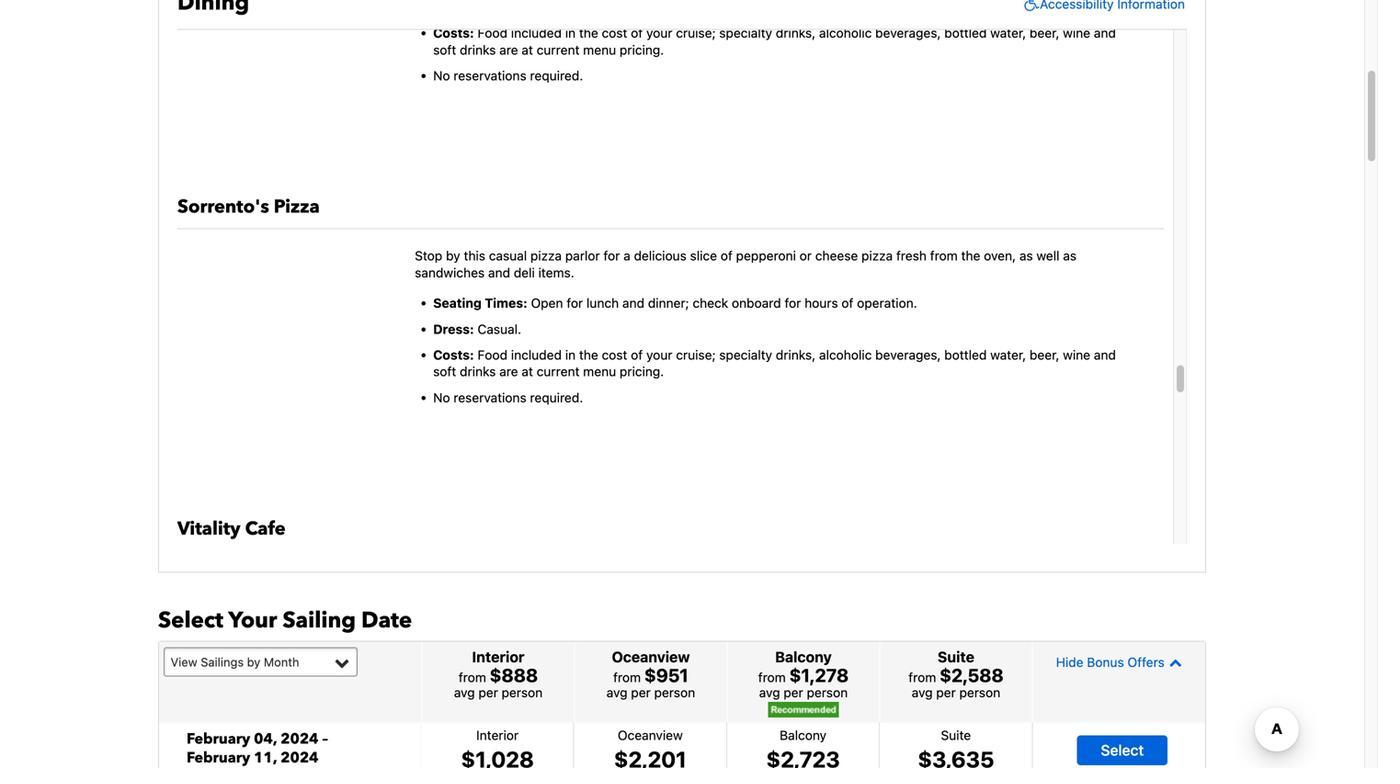 Task type: locate. For each thing, give the bounding box(es) containing it.
the
[[579, 25, 599, 41], [962, 249, 981, 264], [579, 348, 599, 363]]

person
[[502, 686, 543, 701], [655, 686, 696, 701], [807, 686, 848, 701], [960, 686, 1001, 701]]

1 vertical spatial food
[[478, 348, 508, 363]]

water,
[[991, 25, 1027, 41], [991, 348, 1027, 363]]

reservations
[[454, 68, 527, 83], [454, 390, 527, 406]]

stop
[[415, 249, 443, 264]]

1 vertical spatial soft
[[433, 364, 457, 380]]

1 current from the top
[[537, 42, 580, 57]]

included
[[511, 25, 562, 41], [511, 348, 562, 363]]

0 vertical spatial by
[[446, 249, 461, 264]]

from left $951
[[614, 670, 641, 686]]

pizza left fresh
[[862, 249, 893, 264]]

as right well
[[1064, 249, 1077, 264]]

balcony for balcony from $1,278 avg per person
[[776, 649, 832, 666]]

0 vertical spatial pricing.
[[620, 42, 664, 57]]

person inside oceanview from $951 avg per person
[[655, 686, 696, 701]]

at
[[522, 42, 533, 57], [522, 364, 533, 380]]

0 vertical spatial food included in the cost of your cruise; specialty drinks, alcoholic beverages, bottled water, beer, wine and soft drinks are at current menu pricing.
[[433, 25, 1117, 57]]

1 horizontal spatial select
[[1101, 742, 1144, 760]]

1 vertical spatial balcony
[[780, 728, 827, 744]]

1 vertical spatial in
[[566, 348, 576, 363]]

per
[[479, 686, 498, 701], [631, 686, 651, 701], [784, 686, 804, 701], [937, 686, 956, 701]]

from inside suite from $2,588 avg per person
[[909, 670, 937, 686]]

1 horizontal spatial pizza
[[862, 249, 893, 264]]

0 vertical spatial menu
[[583, 42, 616, 57]]

1 vertical spatial no
[[433, 390, 450, 406]]

for
[[604, 249, 620, 264], [567, 296, 583, 311], [785, 296, 802, 311]]

select down hide bonus offers link
[[1101, 742, 1144, 760]]

from
[[931, 249, 958, 264], [459, 670, 486, 686], [614, 670, 641, 686], [759, 670, 786, 686], [909, 670, 937, 686]]

1 vertical spatial bottled
[[945, 348, 987, 363]]

hours
[[805, 296, 839, 311]]

1 vertical spatial pricing.
[[620, 364, 664, 380]]

1 vertical spatial at
[[522, 364, 533, 380]]

4 person from the left
[[960, 686, 1001, 701]]

2024
[[281, 730, 319, 750]]

balcony inside balcony from $1,278 avg per person
[[776, 649, 832, 666]]

1 are from the top
[[500, 42, 518, 57]]

food included in the cost of your cruise; specialty drinks, alcoholic beverages, bottled water, beer, wine and soft drinks are at current menu pricing.
[[433, 25, 1117, 57], [433, 348, 1117, 380]]

0 vertical spatial no reservations required.
[[433, 68, 583, 83]]

2 reservations from the top
[[454, 390, 527, 406]]

0 vertical spatial soft
[[433, 42, 457, 57]]

in
[[566, 25, 576, 41], [566, 348, 576, 363]]

1 beverages, from the top
[[876, 25, 941, 41]]

and inside stop by this casual pizza parlor for a delicious slice of pepperoni or cheese pizza fresh from the oven, as well as sandwiches and deli items.
[[488, 265, 511, 280]]

oceanview
[[612, 649, 690, 666], [618, 728, 683, 744]]

1 vertical spatial by
[[247, 656, 261, 669]]

2 person from the left
[[655, 686, 696, 701]]

4 avg from the left
[[912, 686, 933, 701]]

1 per from the left
[[479, 686, 498, 701]]

alcoholic
[[820, 25, 872, 41], [820, 348, 872, 363]]

1 vertical spatial wine
[[1064, 348, 1091, 363]]

person for $2,588
[[960, 686, 1001, 701]]

1 vertical spatial your
[[647, 348, 673, 363]]

1 vertical spatial food included in the cost of your cruise; specialty drinks, alcoholic beverages, bottled water, beer, wine and soft drinks are at current menu pricing.
[[433, 348, 1117, 380]]

1 vertical spatial specialty
[[720, 348, 773, 363]]

0 horizontal spatial for
[[567, 296, 583, 311]]

1 vertical spatial menu
[[583, 364, 616, 380]]

1 vertical spatial suite
[[941, 728, 972, 744]]

1 vertical spatial cruise;
[[676, 348, 716, 363]]

1 horizontal spatial as
[[1064, 249, 1077, 264]]

pricing.
[[620, 42, 664, 57], [620, 364, 664, 380]]

4 per from the left
[[937, 686, 956, 701]]

february 04, 2024 –
[[187, 730, 328, 750]]

and
[[1095, 25, 1117, 41], [488, 265, 511, 280], [623, 296, 645, 311], [1095, 348, 1117, 363]]

balcony up recommended image
[[776, 649, 832, 666]]

1 at from the top
[[522, 42, 533, 57]]

avg left $951
[[607, 686, 628, 701]]

for right open
[[567, 296, 583, 311]]

0 vertical spatial alcoholic
[[820, 25, 872, 41]]

0 vertical spatial cost
[[602, 25, 628, 41]]

1 vertical spatial water,
[[991, 348, 1027, 363]]

no
[[433, 68, 450, 83], [433, 390, 450, 406]]

1 food from the top
[[478, 25, 508, 41]]

1 avg from the left
[[454, 686, 475, 701]]

2 menu from the top
[[583, 364, 616, 380]]

oceanview inside oceanview from $951 avg per person
[[612, 649, 690, 666]]

0 vertical spatial select
[[158, 606, 223, 636]]

2 cruise; from the top
[[676, 348, 716, 363]]

suite from $2,588 avg per person
[[909, 649, 1004, 701]]

2 current from the top
[[537, 364, 580, 380]]

1 specialty from the top
[[720, 25, 773, 41]]

2 per from the left
[[631, 686, 651, 701]]

1 vertical spatial alcoholic
[[820, 348, 872, 363]]

from inside balcony from $1,278 avg per person
[[759, 670, 786, 686]]

1 vertical spatial costs:
[[433, 348, 474, 363]]

avg inside interior from $888 avg per person
[[454, 686, 475, 701]]

parlor
[[566, 249, 600, 264]]

oceanview from $951 avg per person
[[607, 649, 696, 701]]

0 vertical spatial oceanview
[[612, 649, 690, 666]]

drinks
[[460, 42, 496, 57], [460, 364, 496, 380]]

0 vertical spatial costs:
[[433, 25, 474, 41]]

person for $951
[[655, 686, 696, 701]]

0 vertical spatial wine
[[1064, 25, 1091, 41]]

casual
[[489, 249, 527, 264]]

current
[[537, 42, 580, 57], [537, 364, 580, 380]]

0 vertical spatial specialty
[[720, 25, 773, 41]]

are
[[500, 42, 518, 57], [500, 364, 518, 380]]

date
[[362, 606, 412, 636]]

soft
[[433, 42, 457, 57], [433, 364, 457, 380]]

2 vertical spatial the
[[579, 348, 599, 363]]

1 alcoholic from the top
[[820, 25, 872, 41]]

0 horizontal spatial select
[[158, 606, 223, 636]]

per inside interior from $888 avg per person
[[479, 686, 498, 701]]

from inside stop by this casual pizza parlor for a delicious slice of pepperoni or cheese pizza fresh from the oven, as well as sandwiches and deli items.
[[931, 249, 958, 264]]

interior
[[472, 649, 525, 666], [477, 728, 519, 744]]

1 person from the left
[[502, 686, 543, 701]]

onboard
[[732, 296, 782, 311]]

from inside oceanview from $951 avg per person
[[614, 670, 641, 686]]

0 horizontal spatial pizza
[[531, 249, 562, 264]]

1 water, from the top
[[991, 25, 1027, 41]]

0 vertical spatial beverages,
[[876, 25, 941, 41]]

beverages,
[[876, 25, 941, 41], [876, 348, 941, 363]]

from inside interior from $888 avg per person
[[459, 670, 486, 686]]

select up view
[[158, 606, 223, 636]]

2 required. from the top
[[530, 390, 583, 406]]

0 vertical spatial bottled
[[945, 25, 987, 41]]

0 vertical spatial balcony
[[776, 649, 832, 666]]

person inside suite from $2,588 avg per person
[[960, 686, 1001, 701]]

2 your from the top
[[647, 348, 673, 363]]

of inside stop by this casual pizza parlor for a delicious slice of pepperoni or cheese pizza fresh from the oven, as well as sandwiches and deli items.
[[721, 249, 733, 264]]

wine
[[1064, 25, 1091, 41], [1064, 348, 1091, 363]]

1 drinks, from the top
[[776, 25, 816, 41]]

1 horizontal spatial by
[[446, 249, 461, 264]]

by left the 'month'
[[247, 656, 261, 669]]

2 avg from the left
[[607, 686, 628, 701]]

for left a
[[604, 249, 620, 264]]

1 vertical spatial interior
[[477, 728, 519, 744]]

0 vertical spatial drinks,
[[776, 25, 816, 41]]

1 vertical spatial drinks,
[[776, 348, 816, 363]]

avg left $888
[[454, 686, 475, 701]]

04,
[[254, 730, 277, 750]]

0 vertical spatial current
[[537, 42, 580, 57]]

1 horizontal spatial for
[[604, 249, 620, 264]]

avg inside balcony from $1,278 avg per person
[[760, 686, 781, 701]]

1 vertical spatial the
[[962, 249, 981, 264]]

balcony for balcony
[[780, 728, 827, 744]]

0 vertical spatial your
[[647, 25, 673, 41]]

suite for suite from $2,588 avg per person
[[938, 649, 975, 666]]

bonus
[[1088, 655, 1125, 670]]

sailings
[[201, 656, 244, 669]]

cost
[[602, 25, 628, 41], [602, 348, 628, 363]]

for left 'hours'
[[785, 296, 802, 311]]

0 vertical spatial in
[[566, 25, 576, 41]]

1 vertical spatial reservations
[[454, 390, 527, 406]]

bottled
[[945, 25, 987, 41], [945, 348, 987, 363]]

select link
[[1077, 736, 1168, 766]]

drinks,
[[776, 25, 816, 41], [776, 348, 816, 363]]

1 cost from the top
[[602, 25, 628, 41]]

2 bottled from the top
[[945, 348, 987, 363]]

0 vertical spatial at
[[522, 42, 533, 57]]

0 vertical spatial required.
[[530, 68, 583, 83]]

0 horizontal spatial as
[[1020, 249, 1034, 264]]

balcony
[[776, 649, 832, 666], [780, 728, 827, 744]]

1 food included in the cost of your cruise; specialty drinks, alcoholic beverages, bottled water, beer, wine and soft drinks are at current menu pricing. from the top
[[433, 25, 1117, 57]]

suite inside suite from $2,588 avg per person
[[938, 649, 975, 666]]

vitality cafe
[[178, 517, 286, 542]]

0 vertical spatial interior
[[472, 649, 525, 666]]

1 menu from the top
[[583, 42, 616, 57]]

a
[[624, 249, 631, 264]]

avg for $888
[[454, 686, 475, 701]]

per for $2,588
[[937, 686, 956, 701]]

cheese
[[816, 249, 859, 264]]

3 avg from the left
[[760, 686, 781, 701]]

1 included from the top
[[511, 25, 562, 41]]

from left $888
[[459, 670, 486, 686]]

per for $951
[[631, 686, 651, 701]]

avg left "$2,588"
[[912, 686, 933, 701]]

per for $1,278
[[784, 686, 804, 701]]

1 vertical spatial drinks
[[460, 364, 496, 380]]

open
[[531, 296, 563, 311]]

1 vertical spatial beverages,
[[876, 348, 941, 363]]

0 vertical spatial are
[[500, 42, 518, 57]]

1 costs: from the top
[[433, 25, 474, 41]]

1 vertical spatial cost
[[602, 348, 628, 363]]

0 vertical spatial food
[[478, 25, 508, 41]]

0 vertical spatial drinks
[[460, 42, 496, 57]]

1 bottled from the top
[[945, 25, 987, 41]]

menu
[[583, 42, 616, 57], [583, 364, 616, 380]]

1 vertical spatial required.
[[530, 390, 583, 406]]

beer,
[[1030, 25, 1060, 41], [1030, 348, 1060, 363]]

3 person from the left
[[807, 686, 848, 701]]

from for $2,588
[[909, 670, 937, 686]]

3 per from the left
[[784, 686, 804, 701]]

as left well
[[1020, 249, 1034, 264]]

by
[[446, 249, 461, 264], [247, 656, 261, 669]]

stop by this casual pizza parlor for a delicious slice of pepperoni or cheese pizza fresh from the oven, as well as sandwiches and deli items.
[[415, 249, 1077, 280]]

avg inside suite from $2,588 avg per person
[[912, 686, 933, 701]]

february
[[187, 730, 250, 750]]

1 vertical spatial no reservations required.
[[433, 390, 583, 406]]

1 in from the top
[[566, 25, 576, 41]]

suite
[[938, 649, 975, 666], [941, 728, 972, 744]]

1 vertical spatial oceanview
[[618, 728, 683, 744]]

costs:
[[433, 25, 474, 41], [433, 348, 474, 363]]

avg inside oceanview from $951 avg per person
[[607, 686, 628, 701]]

person inside balcony from $1,278 avg per person
[[807, 686, 848, 701]]

2 costs: from the top
[[433, 348, 474, 363]]

1 wine from the top
[[1064, 25, 1091, 41]]

required.
[[530, 68, 583, 83], [530, 390, 583, 406]]

from up recommended image
[[759, 670, 786, 686]]

per inside balcony from $1,278 avg per person
[[784, 686, 804, 701]]

1 required. from the top
[[530, 68, 583, 83]]

per inside suite from $2,588 avg per person
[[937, 686, 956, 701]]

interior from $888 avg per person
[[454, 649, 543, 701]]

oven,
[[984, 249, 1017, 264]]

0 vertical spatial no
[[433, 68, 450, 83]]

0 vertical spatial suite
[[938, 649, 975, 666]]

2 drinks from the top
[[460, 364, 496, 380]]

or
[[800, 249, 812, 264]]

2 cost from the top
[[602, 348, 628, 363]]

from left "$2,588"
[[909, 670, 937, 686]]

as
[[1020, 249, 1034, 264], [1064, 249, 1077, 264]]

avg
[[454, 686, 475, 701], [607, 686, 628, 701], [760, 686, 781, 701], [912, 686, 933, 701]]

person inside interior from $888 avg per person
[[502, 686, 543, 701]]

chevron up image
[[1165, 657, 1183, 669]]

1 as from the left
[[1020, 249, 1034, 264]]

$951
[[645, 665, 689, 686]]

2 food from the top
[[478, 348, 508, 363]]

operation.
[[857, 296, 918, 311]]

1 vertical spatial select
[[1101, 742, 1144, 760]]

balcony down recommended image
[[780, 728, 827, 744]]

1 vertical spatial are
[[500, 364, 518, 380]]

the inside stop by this casual pizza parlor for a delicious slice of pepperoni or cheese pizza fresh from the oven, as well as sandwiches and deli items.
[[962, 249, 981, 264]]

pizza
[[274, 195, 320, 220]]

delicious
[[634, 249, 687, 264]]

1 vertical spatial current
[[537, 364, 580, 380]]

view
[[171, 656, 197, 669]]

0 vertical spatial water,
[[991, 25, 1027, 41]]

food
[[478, 25, 508, 41], [478, 348, 508, 363]]

2 no from the top
[[433, 390, 450, 406]]

0 vertical spatial included
[[511, 25, 562, 41]]

1 pricing. from the top
[[620, 42, 664, 57]]

per inside oceanview from $951 avg per person
[[631, 686, 651, 701]]

this
[[464, 249, 486, 264]]

1 vertical spatial beer,
[[1030, 348, 1060, 363]]

specialty
[[720, 25, 773, 41], [720, 348, 773, 363]]

select
[[158, 606, 223, 636], [1101, 742, 1144, 760]]

from right fresh
[[931, 249, 958, 264]]

hide
[[1057, 655, 1084, 670]]

0 vertical spatial cruise;
[[676, 25, 716, 41]]

by up the sandwiches
[[446, 249, 461, 264]]

person for $888
[[502, 686, 543, 701]]

pizza
[[531, 249, 562, 264], [862, 249, 893, 264]]

0 vertical spatial reservations
[[454, 68, 527, 83]]

oceanview for oceanview
[[618, 728, 683, 744]]

0 horizontal spatial by
[[247, 656, 261, 669]]

1 vertical spatial included
[[511, 348, 562, 363]]

no reservations required.
[[433, 68, 583, 83], [433, 390, 583, 406]]

of
[[631, 25, 643, 41], [721, 249, 733, 264], [842, 296, 854, 311], [631, 348, 643, 363]]

interior inside interior from $888 avg per person
[[472, 649, 525, 666]]

pizza up items.
[[531, 249, 562, 264]]

0 vertical spatial beer,
[[1030, 25, 1060, 41]]

from for $1,278
[[759, 670, 786, 686]]

for inside stop by this casual pizza parlor for a delicious slice of pepperoni or cheese pizza fresh from the oven, as well as sandwiches and deli items.
[[604, 249, 620, 264]]

offers
[[1128, 655, 1165, 670]]

2 horizontal spatial for
[[785, 296, 802, 311]]

avg up recommended image
[[760, 686, 781, 701]]



Task type: describe. For each thing, give the bounding box(es) containing it.
oceanview for oceanview from $951 avg per person
[[612, 649, 690, 666]]

person for $1,278
[[807, 686, 848, 701]]

1 soft from the top
[[433, 42, 457, 57]]

2 included from the top
[[511, 348, 562, 363]]

$888
[[490, 665, 538, 686]]

select for select
[[1101, 742, 1144, 760]]

2 soft from the top
[[433, 364, 457, 380]]

1 pizza from the left
[[531, 249, 562, 264]]

times:
[[485, 296, 528, 311]]

2 are from the top
[[500, 364, 518, 380]]

casual.
[[478, 322, 522, 337]]

lunch
[[587, 296, 619, 311]]

2 food included in the cost of your cruise; specialty drinks, alcoholic beverages, bottled water, beer, wine and soft drinks are at current menu pricing. from the top
[[433, 348, 1117, 380]]

1 cruise; from the top
[[676, 25, 716, 41]]

1 drinks from the top
[[460, 42, 496, 57]]

sorrento's
[[178, 195, 269, 220]]

check
[[693, 296, 729, 311]]

suite for suite
[[941, 728, 972, 744]]

1 no reservations required. from the top
[[433, 68, 583, 83]]

slice
[[690, 249, 718, 264]]

2 at from the top
[[522, 364, 533, 380]]

2 beverages, from the top
[[876, 348, 941, 363]]

2 beer, from the top
[[1030, 348, 1060, 363]]

avg for $1,278
[[760, 686, 781, 701]]

select for select your sailing date
[[158, 606, 223, 636]]

1 beer, from the top
[[1030, 25, 1060, 41]]

deli
[[514, 265, 535, 280]]

view sailings by month link
[[164, 648, 358, 677]]

vitality
[[178, 517, 241, 542]]

2 water, from the top
[[991, 348, 1027, 363]]

sorrento's pizza
[[178, 195, 320, 220]]

–
[[322, 730, 328, 750]]

0 vertical spatial the
[[579, 25, 599, 41]]

2 wine from the top
[[1064, 348, 1091, 363]]

view sailings by month
[[171, 656, 299, 669]]

$2,588
[[940, 665, 1004, 686]]

$1,278
[[790, 665, 849, 686]]

avg for $2,588
[[912, 686, 933, 701]]

balcony from $1,278 avg per person
[[759, 649, 849, 701]]

seating times: open for lunch and dinner; check onboard for hours of operation.
[[433, 296, 918, 311]]

from for $888
[[459, 670, 486, 686]]

2 as from the left
[[1064, 249, 1077, 264]]

2 specialty from the top
[[720, 348, 773, 363]]

from for $951
[[614, 670, 641, 686]]

2 no reservations required. from the top
[[433, 390, 583, 406]]

2 pricing. from the top
[[620, 364, 664, 380]]

well
[[1037, 249, 1060, 264]]

dress: casual.
[[433, 322, 522, 337]]

interior for interior
[[477, 728, 519, 744]]

sandwiches
[[415, 265, 485, 280]]

interior for interior from $888 avg per person
[[472, 649, 525, 666]]

sailing
[[283, 606, 356, 636]]

by inside stop by this casual pizza parlor for a delicious slice of pepperoni or cheese pizza fresh from the oven, as well as sandwiches and deli items.
[[446, 249, 461, 264]]

month
[[264, 656, 299, 669]]

pepperoni
[[736, 249, 797, 264]]

wheelchair image
[[1020, 0, 1040, 13]]

1 no from the top
[[433, 68, 450, 83]]

your
[[228, 606, 277, 636]]

recommended image
[[768, 703, 839, 718]]

dress:
[[433, 322, 474, 337]]

items.
[[539, 265, 575, 280]]

2 alcoholic from the top
[[820, 348, 872, 363]]

2 pizza from the left
[[862, 249, 893, 264]]

1 reservations from the top
[[454, 68, 527, 83]]

2 drinks, from the top
[[776, 348, 816, 363]]

fresh
[[897, 249, 927, 264]]

select your sailing date
[[158, 606, 412, 636]]

dinner;
[[648, 296, 690, 311]]

cafe
[[245, 517, 286, 542]]

avg for $951
[[607, 686, 628, 701]]

hide bonus offers
[[1057, 655, 1165, 670]]

1 your from the top
[[647, 25, 673, 41]]

per for $888
[[479, 686, 498, 701]]

2 in from the top
[[566, 348, 576, 363]]

hide bonus offers link
[[1038, 647, 1201, 679]]

seating
[[433, 296, 482, 311]]



Task type: vqa. For each thing, say whether or not it's contained in the screenshot.


